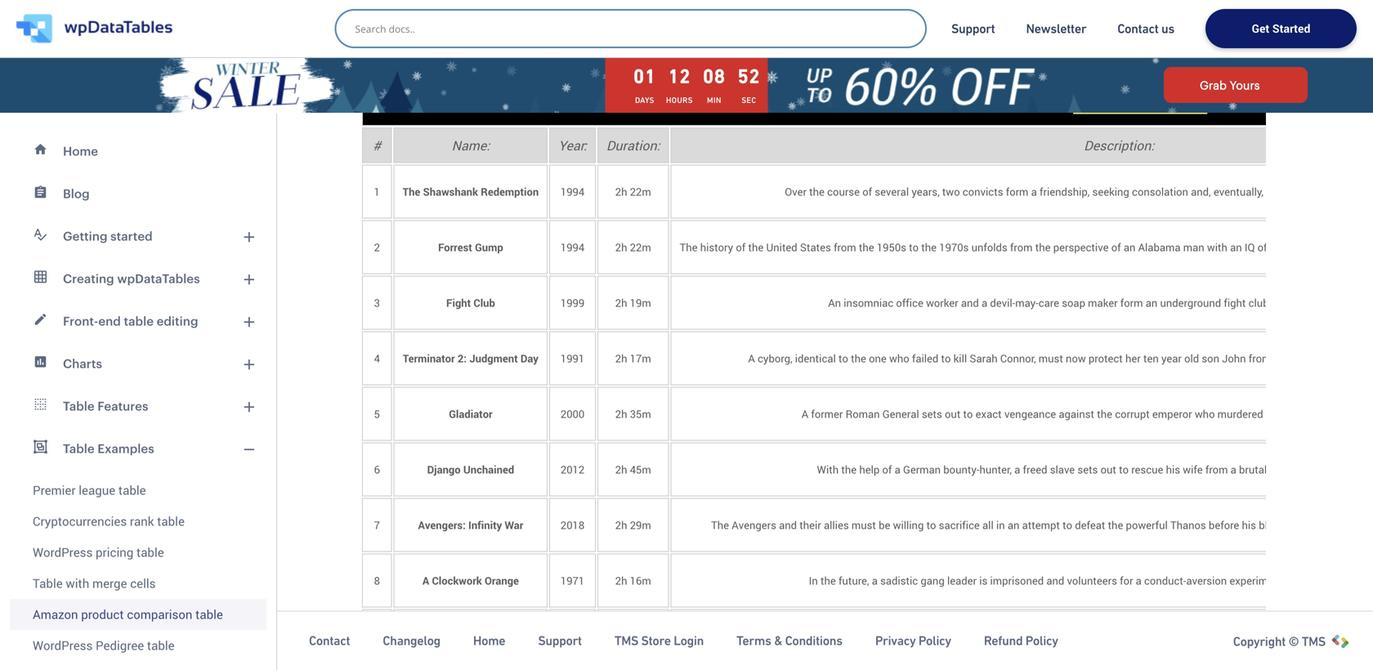 Task type: describe. For each thing, give the bounding box(es) containing it.
a for a cyborg, identical to the one who failed to kill sarah connor, must now protect her ten year old son john from an even more advanc
[[748, 351, 755, 366]]

to left kill
[[941, 351, 951, 366]]

recounts
[[1056, 629, 1098, 644]]

connor,
[[1000, 351, 1036, 366]]

to left r
[[1344, 240, 1354, 255]]

2h for terminator 2: judgment day
[[615, 351, 627, 366]]

from right "john"
[[1249, 351, 1271, 366]]

amazon
[[33, 606, 78, 623]]

grab yours
[[1200, 78, 1260, 92]]

several
[[875, 184, 909, 199]]

home inside home link
[[63, 144, 98, 158]]

0 horizontal spatial home link
[[10, 130, 267, 172]]

2h for fight club
[[615, 296, 627, 310]]

her
[[1126, 351, 1141, 366]]

5
[[374, 407, 380, 421]]

8
[[374, 573, 380, 588]]

course
[[827, 184, 860, 199]]

may-
[[1016, 296, 1039, 310]]

wpdatatables - tables and charts manager wordpress plugin image
[[16, 14, 172, 43]]

willing
[[893, 518, 924, 533]]

to right identical
[[839, 351, 848, 366]]

insomniac
[[844, 296, 894, 310]]

best
[[961, 629, 982, 644]]

vengeance
[[1005, 407, 1056, 421]]

2 horizontal spatial who
[[1287, 240, 1307, 255]]

2
[[374, 240, 380, 255]]

3
[[374, 296, 380, 310]]

a left 'm'
[[1362, 629, 1368, 644]]

table features link
[[10, 385, 267, 428]]

table for table examples
[[63, 441, 95, 456]]

forrest
[[438, 240, 472, 255]]

perspective
[[1054, 240, 1109, 255]]

a right recounts
[[1100, 629, 1106, 644]]

4
[[374, 351, 380, 366]]

of right perspective
[[1112, 240, 1121, 255]]

an right the all
[[1008, 518, 1020, 533]]

over
[[785, 184, 807, 199]]

22m for over
[[630, 184, 651, 199]]

muc
[[1353, 296, 1373, 310]]

a left devil- in the right top of the page
[[982, 296, 988, 310]]

the right 'in'
[[821, 573, 836, 588]]

a left 'brutal'
[[1231, 462, 1237, 477]]

1 horizontal spatial in
[[1353, 462, 1362, 477]]

premier
[[33, 482, 76, 499]]

22m for the
[[630, 240, 651, 255]]

newsletter
[[1026, 21, 1087, 36]]

of right blitz
[[1282, 518, 1292, 533]]

from right the states
[[834, 240, 856, 255]]

a for a clockwork orange
[[423, 573, 429, 588]]

attempt
[[1022, 518, 1060, 533]]

shawshank
[[423, 184, 478, 199]]

table with merge cells
[[33, 575, 156, 592]]

against
[[1059, 407, 1095, 421]]

2018
[[561, 518, 585, 533]]

2h 19m
[[615, 296, 651, 310]]

cryptocurrencies rank table link
[[10, 506, 267, 537]]

1 horizontal spatial tms
[[1302, 634, 1326, 649]]

duration:
[[606, 137, 660, 154]]

35m
[[630, 407, 651, 421]]

us
[[1162, 21, 1175, 36]]

1994 for the shawshank redemption
[[561, 184, 585, 199]]

changelog
[[383, 634, 441, 648]]

office
[[896, 296, 924, 310]]

the left 1950s
[[859, 240, 874, 255]]

the left 1970s
[[922, 240, 937, 255]]

2h for a clockwork orange
[[615, 573, 627, 588]]

1h 29m
[[615, 629, 651, 644]]

failed
[[912, 351, 939, 366]]

stand by me
[[441, 629, 501, 644]]

roman
[[846, 407, 880, 421]]

0 horizontal spatial out
[[945, 407, 961, 421]]

blitz
[[1259, 518, 1280, 533]]

table for table with merge cells
[[33, 575, 63, 592]]

war
[[505, 518, 523, 533]]

started
[[110, 229, 153, 243]]

policy for privacy policy
[[919, 634, 951, 648]]

table for table features
[[63, 399, 95, 413]]

getting
[[63, 229, 108, 243]]

creating wpdatatables
[[63, 271, 200, 286]]

to left rescue
[[1119, 462, 1129, 477]]

by
[[472, 629, 483, 644]]

features
[[98, 399, 148, 413]]

owner
[[1321, 462, 1351, 477]]

2h for django unchained
[[615, 462, 627, 477]]

the left perspective
[[1036, 240, 1051, 255]]

2 vertical spatial with
[[1197, 629, 1217, 644]]

9
[[374, 629, 380, 644]]

with the help of a german bounty-hunter, a freed slave sets out to rescue his wife from a brutal plantation owner in m
[[817, 462, 1373, 477]]

0 vertical spatial with
[[1207, 240, 1228, 255]]

and left volunteers
[[1047, 573, 1065, 588]]

to right willing on the right bottom of page
[[927, 518, 936, 533]]

6
[[374, 462, 380, 477]]

to left find on the bottom
[[1273, 629, 1282, 644]]

2h for forrest gump
[[615, 240, 627, 255]]

wife
[[1183, 462, 1203, 477]]

a left german
[[895, 462, 901, 477]]

friend,
[[985, 629, 1014, 644]]

his for friends
[[1220, 629, 1234, 644]]

cells
[[130, 575, 156, 592]]

terminator 2: judgment day
[[403, 351, 539, 366]]

united
[[766, 240, 798, 255]]

1 vertical spatial support
[[538, 634, 582, 648]]

all
[[983, 518, 994, 533]]

0 horizontal spatial must
[[852, 518, 876, 533]]

52
[[738, 65, 760, 87]]

of right death
[[882, 629, 892, 644]]

29m for 2h 29m
[[630, 518, 651, 533]]

2 vertical spatial who
[[1195, 407, 1215, 421]]

the left corrupt
[[1097, 407, 1113, 421]]

movie
[[1074, 90, 1133, 117]]

1 vertical spatial home
[[473, 634, 505, 648]]

1999
[[561, 296, 585, 310]]

table for front-end table editing
[[124, 314, 154, 328]]

1 horizontal spatial out
[[1101, 462, 1117, 477]]

0 horizontal spatial who
[[889, 351, 910, 366]]

terms
[[737, 634, 771, 648]]

corrupt
[[1115, 407, 1150, 421]]

wordpress pricing table
[[33, 544, 164, 561]]

and left their
[[779, 518, 797, 533]]

judgment
[[469, 351, 518, 366]]

worker
[[926, 296, 959, 310]]

1 vertical spatial in
[[996, 518, 1005, 533]]

league
[[79, 482, 115, 499]]

him
[[1359, 407, 1373, 421]]

volunteers
[[1067, 573, 1117, 588]]

of right course in the top of the page
[[863, 184, 872, 199]]

1950s
[[877, 240, 907, 255]]

the for the history of the united states from the 1950s to the 1970s unfolds from the perspective of an alabama man with an iq of 75, who yearns to be r
[[680, 240, 698, 255]]

son
[[1202, 351, 1220, 366]]

the right defeat
[[1108, 518, 1124, 533]]

is
[[980, 573, 988, 588]]

table inside amazon product comparison table link
[[196, 606, 223, 623]]

copyright
[[1233, 634, 1286, 649]]

yearns
[[1310, 240, 1342, 255]]

1994 for forrest gump
[[561, 240, 585, 255]]

care
[[1039, 296, 1059, 310]]

to left exact on the bottom right of the page
[[963, 407, 973, 421]]

a cyborg, identical to the one who failed to kill sarah connor, must now protect her ten year old son john from an even more advanc
[[748, 351, 1373, 366]]

from right unfolds
[[1010, 240, 1033, 255]]

1970s
[[940, 240, 969, 255]]

to left defeat
[[1063, 518, 1073, 533]]

editing
[[157, 314, 198, 328]]

the left united
[[748, 240, 764, 255]]

avengers: infinity war
[[418, 518, 523, 533]]

2h 22m for the history of the united states from the 1950s to the 1970s unfolds from the perspective of an alabama man with an iq of 75, who yearns to be r
[[615, 240, 651, 255]]

contact for contact
[[309, 634, 350, 648]]

former
[[811, 407, 843, 421]]

help
[[859, 462, 880, 477]]

ten
[[1144, 351, 1159, 366]]

1 vertical spatial with
[[66, 575, 89, 592]]

an left the underground
[[1146, 296, 1158, 310]]

of left 'm'
[[1350, 629, 1360, 644]]

redemption
[[481, 184, 539, 199]]

0 vertical spatial support
[[952, 21, 995, 36]]

1 horizontal spatial be
[[1357, 240, 1368, 255]]

0 vertical spatial sets
[[922, 407, 942, 421]]

the history of the united states from the 1950s to the 1970s unfolds from the perspective of an alabama man with an iq of 75, who yearns to be r
[[680, 240, 1373, 255]]

wordpress pedigree table link
[[10, 630, 267, 661]]

states
[[800, 240, 831, 255]]

more
[[1314, 351, 1338, 366]]

contact us
[[1118, 21, 1175, 36]]

wpdatatables
[[117, 271, 200, 286]]

the for the shawshank redemption
[[403, 184, 420, 199]]

friendship,
[[1040, 184, 1090, 199]]

unchained
[[463, 462, 514, 477]]

changelog link
[[383, 633, 441, 649]]

creating wpdatatables link
[[10, 258, 267, 300]]



Task type: locate. For each thing, give the bounding box(es) containing it.
imprisoned
[[990, 573, 1044, 588]]

home link up blog
[[10, 130, 267, 172]]

support
[[952, 21, 995, 36], [538, 634, 582, 648]]

29m right 1h
[[630, 629, 651, 644]]

table down charts
[[63, 399, 95, 413]]

1 1994 from the top
[[561, 184, 585, 199]]

blog link
[[10, 172, 267, 215]]

into
[[1332, 296, 1351, 310]]

0 horizontal spatial in
[[996, 518, 1005, 533]]

fight
[[446, 296, 471, 310]]

table inside the premier league table link
[[118, 482, 146, 499]]

a left clockwork
[[423, 573, 429, 588]]

8 2h from the top
[[615, 573, 627, 588]]

and left sent
[[1315, 407, 1333, 421]]

table examples
[[63, 441, 154, 456]]

0 horizontal spatial support link
[[538, 633, 582, 649]]

description:
[[1084, 137, 1155, 154]]

defeat
[[1075, 518, 1106, 533]]

1 vertical spatial form
[[1121, 296, 1143, 310]]

wordpress for wordpress pricing table
[[33, 544, 93, 561]]

the right over
[[809, 184, 825, 199]]

1 2h from the top
[[615, 184, 627, 199]]

his left blitz
[[1242, 518, 1256, 533]]

go
[[1360, 573, 1372, 588]]

his for wife
[[1166, 462, 1181, 477]]

and right worker
[[961, 296, 979, 310]]

0 vertical spatial table
[[63, 399, 95, 413]]

identical
[[795, 351, 836, 366]]

table inside wordpress pricing table link
[[137, 544, 164, 561]]

0 vertical spatial wordpress
[[33, 544, 93, 561]]

1 vertical spatial 2h 22m
[[615, 240, 651, 255]]

2h left 35m
[[615, 407, 627, 421]]

45m
[[630, 462, 651, 477]]

exact
[[976, 407, 1002, 421]]

0 horizontal spatial the
[[403, 184, 420, 199]]

1 vertical spatial must
[[852, 518, 876, 533]]

after the death of his childhood best friend, a writer recounts a childhood journey with his friends to find the body of a m
[[808, 629, 1373, 644]]

Search form search field
[[355, 17, 915, 40]]

2 1994 from the top
[[561, 240, 585, 255]]

who
[[1287, 240, 1307, 255], [889, 351, 910, 366], [1195, 407, 1215, 421]]

0 vertical spatial support link
[[952, 20, 995, 37]]

1 vertical spatial wordpress
[[33, 637, 93, 654]]

a right the future,
[[872, 573, 878, 588]]

policy inside refund policy link
[[1026, 634, 1058, 648]]

0 vertical spatial 22m
[[630, 184, 651, 199]]

29m up 16m
[[630, 518, 651, 533]]

sec
[[742, 96, 757, 105]]

table examples link
[[10, 428, 267, 470]]

of
[[863, 184, 872, 199], [736, 240, 746, 255], [1112, 240, 1121, 255], [1258, 240, 1268, 255], [882, 462, 892, 477], [1282, 518, 1292, 533], [882, 629, 892, 644], [1350, 629, 1360, 644]]

0 horizontal spatial policy
[[919, 634, 951, 648]]

29m for 1h 29m
[[630, 629, 651, 644]]

table right end at top
[[124, 314, 154, 328]]

0 horizontal spatial be
[[879, 518, 891, 533]]

tms store login
[[615, 634, 704, 648]]

0 vertical spatial contact
[[1118, 21, 1159, 36]]

table down comparison
[[147, 637, 175, 654]]

2h left 45m
[[615, 462, 627, 477]]

sets right general
[[922, 407, 942, 421]]

2h for gladiator
[[615, 407, 627, 421]]

an left alabama
[[1124, 240, 1136, 255]]

a left writer
[[1017, 629, 1023, 644]]

r
[[1371, 240, 1373, 255]]

general
[[883, 407, 919, 421]]

the left one
[[851, 351, 866, 366]]

a for a former roman general sets out to exact vengeance against the corrupt emperor who murdered his family and sent him
[[802, 407, 809, 421]]

amazon product comparison table
[[33, 606, 223, 623]]

wordpress down cryptocurrencies
[[33, 544, 93, 561]]

2 horizontal spatial the
[[711, 518, 729, 533]]

home up blog
[[63, 144, 98, 158]]

sets right slave
[[1078, 462, 1098, 477]]

death
[[852, 629, 879, 644]]

table for wordpress pedigree table
[[147, 637, 175, 654]]

0 vertical spatial who
[[1287, 240, 1307, 255]]

form right convicts
[[1006, 184, 1029, 199]]

home right stand
[[473, 634, 505, 648]]

1 horizontal spatial home link
[[473, 633, 505, 649]]

from right wife
[[1206, 462, 1228, 477]]

privacy policy
[[875, 634, 951, 648]]

1 policy from the left
[[919, 634, 951, 648]]

1 vertical spatial be
[[879, 518, 891, 533]]

1 horizontal spatial home
[[473, 634, 505, 648]]

grab
[[1200, 78, 1227, 92]]

0 vertical spatial the
[[403, 184, 420, 199]]

copyright © tms
[[1233, 634, 1326, 649]]

1 childhood from the left
[[911, 629, 958, 644]]

1 vertical spatial the
[[680, 240, 698, 255]]

0 horizontal spatial sets
[[922, 407, 942, 421]]

one
[[869, 351, 887, 366]]

tms store login link
[[615, 633, 704, 649]]

0 horizontal spatial home
[[63, 144, 98, 158]]

childhood
[[911, 629, 958, 644], [1109, 629, 1156, 644]]

the right 1
[[403, 184, 420, 199]]

charts
[[63, 356, 102, 371]]

0 vertical spatial home
[[63, 144, 98, 158]]

sent
[[1336, 407, 1357, 421]]

table for cryptocurrencies rank table
[[157, 513, 185, 530]]

1 vertical spatial support link
[[538, 633, 582, 649]]

not
[[1341, 573, 1357, 588]]

1 horizontal spatial must
[[1039, 351, 1063, 366]]

table inside cryptocurrencies rank table link
[[157, 513, 185, 530]]

through
[[1324, 184, 1361, 199]]

1 vertical spatial 1994
[[561, 240, 585, 255]]

who right one
[[889, 351, 910, 366]]

1 2h 22m from the top
[[615, 184, 651, 199]]

with right journey
[[1197, 629, 1217, 644]]

the
[[809, 184, 825, 199], [748, 240, 764, 255], [859, 240, 874, 255], [922, 240, 937, 255], [1036, 240, 1051, 255], [851, 351, 866, 366], [1097, 407, 1113, 421], [841, 462, 857, 477], [1108, 518, 1124, 533], [821, 573, 836, 588], [834, 629, 849, 644], [1306, 629, 1321, 644]]

1 vertical spatial sets
[[1078, 462, 1098, 477]]

evolves
[[1294, 296, 1330, 310]]

0 horizontal spatial contact
[[309, 634, 350, 648]]

1994 down year:
[[561, 184, 585, 199]]

table inside table features 'link'
[[63, 399, 95, 413]]

1 vertical spatial 29m
[[630, 629, 651, 644]]

2h left 17m at the left bottom
[[615, 351, 627, 366]]

wordpress for wordpress pedigree table
[[33, 637, 93, 654]]

his left friends
[[1220, 629, 1234, 644]]

the right find on the bottom
[[1306, 629, 1321, 644]]

©
[[1289, 634, 1299, 649]]

1 29m from the top
[[630, 518, 651, 533]]

aversion
[[1187, 573, 1227, 588]]

2h up 2h 19m at left
[[615, 240, 627, 255]]

contact for contact us
[[1118, 21, 1159, 36]]

the right after
[[834, 629, 849, 644]]

2h 22m down "duration:" at top
[[615, 184, 651, 199]]

0 vertical spatial 2h 22m
[[615, 184, 651, 199]]

2h left "19m"
[[615, 296, 627, 310]]

a right for
[[1136, 573, 1142, 588]]

table
[[63, 399, 95, 413], [63, 441, 95, 456], [33, 575, 63, 592]]

body
[[1324, 629, 1347, 644]]

sarah
[[970, 351, 998, 366]]

1994 up 1999
[[561, 240, 585, 255]]

2 wordpress from the top
[[33, 637, 93, 654]]

2 horizontal spatial a
[[802, 407, 809, 421]]

plantation
[[1270, 462, 1318, 477]]

29m
[[630, 518, 651, 533], [630, 629, 651, 644]]

2 vertical spatial the
[[711, 518, 729, 533]]

the left help
[[841, 462, 857, 477]]

table inside front-end table editing link
[[124, 314, 154, 328]]

it
[[1307, 573, 1313, 588]]

1 horizontal spatial policy
[[1026, 634, 1058, 648]]

table inside wordpress pedigree table link
[[147, 637, 175, 654]]

0 vertical spatial 1994
[[561, 184, 585, 199]]

0 horizontal spatial support
[[538, 634, 582, 648]]

contact left 9 on the bottom
[[309, 634, 350, 648]]

policy inside privacy policy link
[[919, 634, 951, 648]]

be left willing on the right bottom of page
[[879, 518, 891, 533]]

2 vertical spatial table
[[33, 575, 63, 592]]

0 horizontal spatial a
[[423, 573, 429, 588]]

of right iq
[[1258, 240, 1268, 255]]

rescue
[[1132, 462, 1164, 477]]

childhood left journey
[[1109, 629, 1156, 644]]

table with merge cells link
[[10, 568, 267, 599]]

yours
[[1230, 78, 1260, 92]]

0 vertical spatial be
[[1357, 240, 1368, 255]]

the left history
[[680, 240, 698, 255]]

infinity
[[468, 518, 502, 533]]

1 horizontal spatial form
[[1121, 296, 1143, 310]]

2h down "duration:" at top
[[615, 184, 627, 199]]

3 2h from the top
[[615, 296, 627, 310]]

0 vertical spatial out
[[945, 407, 961, 421]]

table for premier league table
[[118, 482, 146, 499]]

devil-
[[990, 296, 1016, 310]]

4 2h from the top
[[615, 351, 627, 366]]

blog
[[63, 186, 90, 201]]

1 horizontal spatial the
[[680, 240, 698, 255]]

2 childhood from the left
[[1109, 629, 1156, 644]]

the left avengers
[[711, 518, 729, 533]]

charts link
[[10, 343, 267, 385]]

examples
[[98, 441, 154, 456]]

1 vertical spatial table
[[63, 441, 95, 456]]

and right the devastation on the bottom of page
[[1353, 518, 1371, 533]]

0 vertical spatial form
[[1006, 184, 1029, 199]]

conditions
[[785, 634, 843, 648]]

policy right refund
[[1026, 634, 1058, 648]]

1 horizontal spatial support link
[[952, 20, 995, 37]]

table for wordpress pricing table
[[137, 544, 164, 561]]

leader
[[947, 573, 977, 588]]

out
[[945, 407, 961, 421], [1101, 462, 1117, 477]]

home link right stand
[[473, 633, 505, 649]]

home
[[63, 144, 98, 158], [473, 634, 505, 648]]

consolation
[[1132, 184, 1189, 199]]

out left rescue
[[1101, 462, 1117, 477]]

0 vertical spatial home link
[[10, 130, 267, 172]]

a left friendship,
[[1031, 184, 1037, 199]]

2 22m from the top
[[630, 240, 651, 255]]

1 22m from the top
[[630, 184, 651, 199]]

his for family
[[1266, 407, 1280, 421]]

form
[[1006, 184, 1029, 199], [1121, 296, 1143, 310]]

1 horizontal spatial contact
[[1118, 21, 1159, 36]]

in left m
[[1353, 462, 1362, 477]]

man
[[1184, 240, 1205, 255]]

advanc
[[1341, 351, 1373, 366]]

1 vertical spatial out
[[1101, 462, 1117, 477]]

policy for refund policy
[[1026, 634, 1058, 648]]

a left freed
[[1015, 462, 1020, 477]]

with left merge
[[66, 575, 89, 592]]

eventually,
[[1214, 184, 1264, 199]]

gladiator
[[449, 407, 493, 421]]

his left wife
[[1166, 462, 1181, 477]]

2h 22m
[[615, 184, 651, 199], [615, 240, 651, 255]]

of right help
[[882, 462, 892, 477]]

the for the avengers and their allies must be willing to sacrifice all in an attempt to defeat the powerful thanos before his blitz of devastation and 
[[711, 518, 729, 533]]

0 vertical spatial must
[[1039, 351, 1063, 366]]

2 vertical spatial a
[[423, 573, 429, 588]]

table up cryptocurrencies rank table link at the bottom left
[[118, 482, 146, 499]]

0 vertical spatial a
[[748, 351, 755, 366]]

his right death
[[894, 629, 909, 644]]

premier league table
[[33, 482, 146, 499]]

2h 22m up 2h 19m at left
[[615, 240, 651, 255]]

now
[[1066, 351, 1086, 366]]

1 vertical spatial home link
[[473, 633, 505, 649]]

75,
[[1270, 240, 1284, 255]]

an
[[828, 296, 841, 310]]

to right 1950s
[[909, 240, 919, 255]]

1 vertical spatial 22m
[[630, 240, 651, 255]]

1 horizontal spatial childhood
[[1109, 629, 1156, 644]]

a
[[748, 351, 755, 366], [802, 407, 809, 421], [423, 573, 429, 588]]

year:
[[559, 137, 587, 154]]

6 2h from the top
[[615, 462, 627, 477]]

powerful
[[1126, 518, 1168, 533]]

with right man
[[1207, 240, 1228, 255]]

forrest gump
[[438, 240, 503, 255]]

django unchained
[[427, 462, 514, 477]]

2 2h 22m from the top
[[615, 240, 651, 255]]

1 horizontal spatial sets
[[1078, 462, 1098, 477]]

get
[[1252, 21, 1270, 36]]

7 2h from the top
[[615, 518, 627, 533]]

2h 45m
[[615, 462, 651, 477]]

22m down "duration:" at top
[[630, 184, 651, 199]]

0 vertical spatial 29m
[[630, 518, 651, 533]]

me
[[486, 629, 501, 644]]

table inside "table examples" link
[[63, 441, 95, 456]]

1 vertical spatial who
[[889, 351, 910, 366]]

2 29m from the top
[[630, 629, 651, 644]]

2 2h from the top
[[615, 240, 627, 255]]

m
[[1371, 629, 1373, 644]]

2h 22m for over the course of several years, two convicts form a friendship, seeking consolation and, eventually, redemption through ba
[[615, 184, 651, 199]]

of right history
[[736, 240, 746, 255]]

the avengers and their allies must be willing to sacrifice all in an attempt to defeat the powerful thanos before his blitz of devastation and 
[[711, 518, 1373, 533]]

be left r
[[1357, 240, 1368, 255]]

0 vertical spatial in
[[1353, 462, 1362, 477]]

0 horizontal spatial tms
[[615, 634, 639, 648]]

1 vertical spatial contact
[[309, 634, 350, 648]]

1 horizontal spatial a
[[748, 351, 755, 366]]

Search input search field
[[355, 17, 915, 40]]

1 horizontal spatial who
[[1195, 407, 1215, 421]]

table right rank
[[157, 513, 185, 530]]

0 horizontal spatial form
[[1006, 184, 1029, 199]]

who right emperor
[[1195, 407, 1215, 421]]

an left the even
[[1274, 351, 1286, 366]]

table inside table with merge cells link
[[33, 575, 63, 592]]

table up premier league table
[[63, 441, 95, 456]]

tms right ©
[[1302, 634, 1326, 649]]

1 vertical spatial a
[[802, 407, 809, 421]]

over the course of several years, two convicts form a friendship, seeking consolation and, eventually, redemption through ba
[[785, 184, 1373, 199]]

1 horizontal spatial support
[[952, 21, 995, 36]]

wordpress
[[33, 544, 93, 561], [33, 637, 93, 654]]

premier league table link
[[10, 470, 267, 506]]

0 horizontal spatial childhood
[[911, 629, 958, 644]]

wordpress down amazon
[[33, 637, 93, 654]]

2h for the shawshank redemption
[[615, 184, 627, 199]]

for
[[1120, 573, 1133, 588]]

contact us link
[[1118, 20, 1175, 37]]

emperor
[[1153, 407, 1192, 421]]

in
[[809, 573, 818, 588]]

5 2h from the top
[[615, 407, 627, 421]]

table up cells
[[137, 544, 164, 561]]

2 policy from the left
[[1026, 634, 1058, 648]]

2h for avengers: infinity war
[[615, 518, 627, 533]]

1 wordpress from the top
[[33, 544, 93, 561]]

an left iq
[[1230, 240, 1242, 255]]



Task type: vqa. For each thing, say whether or not it's contained in the screenshot.


